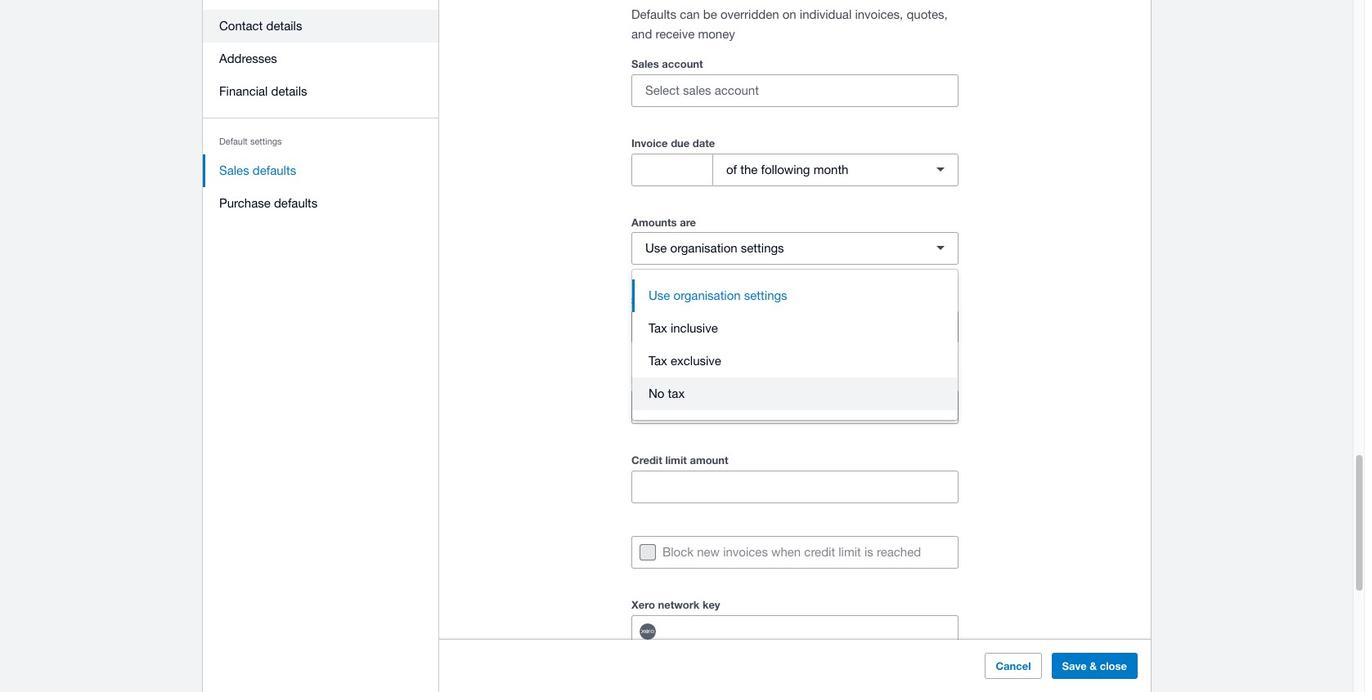 Task type: describe. For each thing, give the bounding box(es) containing it.
use organisation settings button for amounts are
[[632, 232, 959, 265]]

close
[[1100, 660, 1127, 673]]

following
[[761, 163, 810, 177]]

use for sales
[[646, 320, 667, 334]]

contact
[[219, 19, 263, 33]]

no tax
[[649, 387, 685, 401]]

contact details
[[219, 19, 302, 33]]

sales defaults
[[219, 164, 296, 178]]

key
[[703, 599, 720, 612]]

Discount number field
[[632, 392, 925, 423]]

money
[[698, 27, 735, 41]]

organisation for sales tax
[[671, 320, 738, 334]]

reached
[[877, 546, 921, 560]]

of the following month button
[[713, 154, 959, 186]]

contact details link
[[203, 10, 439, 43]]

organisation inside button
[[674, 289, 741, 303]]

addresses link
[[203, 43, 439, 75]]

details for contact details
[[266, 19, 302, 33]]

when
[[772, 546, 801, 560]]

month
[[814, 163, 849, 177]]

defaults for sales defaults
[[253, 164, 296, 178]]

invoices
[[723, 546, 768, 560]]

account
[[662, 57, 703, 70]]

of the following month
[[727, 163, 849, 177]]

are
[[680, 216, 696, 229]]

use for amounts
[[646, 242, 667, 256]]

credit
[[632, 454, 663, 467]]

1 vertical spatial limit
[[839, 546, 861, 560]]

&
[[1090, 660, 1097, 673]]

tax for sales tax
[[662, 294, 678, 308]]

and
[[632, 27, 652, 41]]

new
[[697, 546, 720, 560]]

use organisation settings button for sales tax
[[632, 311, 959, 344]]

xero network key
[[632, 599, 720, 612]]

settings for amounts are use organisation settings popup button
[[741, 242, 784, 256]]

invoice due date
[[632, 137, 715, 150]]

amounts are
[[632, 216, 696, 229]]

addresses
[[219, 52, 277, 65]]

cancel button
[[985, 654, 1042, 680]]

purchase defaults link
[[203, 187, 439, 220]]

amount
[[690, 454, 729, 467]]

receive
[[656, 27, 695, 41]]

organisation for amounts are
[[671, 242, 738, 256]]

financial details link
[[203, 75, 439, 108]]

Sales account field
[[632, 75, 958, 106]]

amounts
[[632, 216, 677, 229]]

tax exclusive
[[649, 354, 722, 368]]

tax exclusive button
[[632, 345, 958, 378]]

inclusive
[[671, 321, 718, 335]]

purchase
[[219, 196, 271, 210]]

financial details
[[219, 84, 307, 98]]

use organisation settings inside button
[[649, 289, 788, 303]]

date
[[693, 137, 715, 150]]

credit
[[804, 546, 835, 560]]

sales defaults link
[[203, 155, 439, 187]]

settings inside menu
[[250, 137, 282, 146]]

settings for use organisation settings button
[[744, 289, 788, 303]]

tax inclusive
[[649, 321, 718, 335]]

use organisation settings button
[[632, 280, 958, 312]]

exclusive
[[671, 354, 722, 368]]

sales tax
[[632, 294, 678, 308]]

is
[[865, 546, 874, 560]]

block
[[663, 546, 694, 560]]

xero
[[632, 599, 655, 612]]

be
[[703, 7, 717, 21]]

none number field inside invoice due date group
[[632, 155, 713, 186]]

invoice due date group
[[632, 154, 959, 186]]

menu containing contact details
[[203, 0, 439, 230]]

invoices,
[[855, 7, 903, 21]]

purchase defaults
[[219, 196, 318, 210]]

0 horizontal spatial limit
[[665, 454, 687, 467]]

sales for sales defaults
[[219, 164, 249, 178]]



Task type: vqa. For each thing, say whether or not it's contained in the screenshot.
the date on the top
yes



Task type: locate. For each thing, give the bounding box(es) containing it.
settings down use organisation settings button
[[741, 320, 784, 334]]

0 vertical spatial limit
[[665, 454, 687, 467]]

default settings
[[219, 137, 282, 146]]

sales account
[[632, 57, 703, 70]]

use organisation settings down "are"
[[646, 242, 784, 256]]

0 vertical spatial use
[[646, 242, 667, 256]]

list box
[[632, 270, 958, 420]]

Xero network key field
[[671, 617, 958, 648]]

tax for no tax
[[668, 387, 685, 401]]

settings for use organisation settings popup button related to sales tax
[[741, 320, 784, 334]]

financial
[[219, 84, 268, 98]]

of
[[727, 163, 737, 177]]

no
[[649, 387, 665, 401]]

the
[[741, 163, 758, 177]]

discount
[[632, 373, 677, 386]]

0 vertical spatial use organisation settings
[[646, 242, 784, 256]]

tax
[[649, 321, 667, 335], [649, 354, 667, 368]]

tax for tax inclusive
[[649, 321, 667, 335]]

use organisation settings for tax
[[646, 320, 784, 334]]

use organisation settings
[[646, 242, 784, 256], [649, 289, 788, 303], [646, 320, 784, 334]]

details for financial details
[[271, 84, 307, 98]]

no tax button
[[632, 378, 958, 411]]

1 vertical spatial tax
[[649, 354, 667, 368]]

use up tax inclusive
[[649, 289, 670, 303]]

tax inside button
[[668, 387, 685, 401]]

tax up discount
[[649, 354, 667, 368]]

settings inside button
[[744, 289, 788, 303]]

tax up tax inclusive
[[662, 294, 678, 308]]

default
[[219, 137, 248, 146]]

1 vertical spatial tax
[[668, 387, 685, 401]]

on
[[783, 7, 797, 21]]

defaults
[[632, 7, 677, 21]]

settings
[[250, 137, 282, 146], [741, 242, 784, 256], [744, 289, 788, 303], [741, 320, 784, 334]]

overridden
[[721, 7, 779, 21]]

sales down and
[[632, 57, 659, 70]]

1 vertical spatial use
[[649, 289, 670, 303]]

limit right credit
[[665, 454, 687, 467]]

2 vertical spatial use
[[646, 320, 667, 334]]

sales for sales account
[[632, 57, 659, 70]]

save & close
[[1062, 660, 1127, 673]]

defaults
[[253, 164, 296, 178], [274, 196, 318, 210]]

1 use organisation settings button from the top
[[632, 232, 959, 265]]

0 vertical spatial organisation
[[671, 242, 738, 256]]

0 vertical spatial tax
[[662, 294, 678, 308]]

list box containing use organisation settings
[[632, 270, 958, 420]]

save
[[1062, 660, 1087, 673]]

organisation down "are"
[[671, 242, 738, 256]]

sales down default
[[219, 164, 249, 178]]

use inside button
[[649, 289, 670, 303]]

1 vertical spatial details
[[271, 84, 307, 98]]

Credit limit amount number field
[[632, 472, 958, 503]]

invoice
[[632, 137, 668, 150]]

tax down sales tax
[[649, 321, 667, 335]]

use down amounts
[[646, 242, 667, 256]]

limit left is
[[839, 546, 861, 560]]

tax for tax exclusive
[[649, 354, 667, 368]]

limit
[[665, 454, 687, 467], [839, 546, 861, 560]]

can
[[680, 7, 700, 21]]

menu
[[203, 0, 439, 230]]

settings up use organisation settings button
[[741, 242, 784, 256]]

use organisation settings button up use organisation settings button
[[632, 232, 959, 265]]

details right contact on the top of the page
[[266, 19, 302, 33]]

network
[[658, 599, 700, 612]]

0 vertical spatial sales
[[632, 57, 659, 70]]

None number field
[[632, 155, 713, 186]]

tax right the no
[[668, 387, 685, 401]]

use organisation settings button up tax exclusive button
[[632, 311, 959, 344]]

organisation
[[671, 242, 738, 256], [674, 289, 741, 303], [671, 320, 738, 334]]

1 vertical spatial use organisation settings
[[649, 289, 788, 303]]

defaults can be overridden on individual invoices, quotes, and receive money
[[632, 7, 948, 41]]

use organisation settings button
[[632, 232, 959, 265], [632, 311, 959, 344]]

cancel
[[996, 660, 1031, 673]]

1 vertical spatial organisation
[[674, 289, 741, 303]]

1 vertical spatial sales
[[219, 164, 249, 178]]

1 horizontal spatial limit
[[839, 546, 861, 560]]

1 tax from the top
[[649, 321, 667, 335]]

tax
[[662, 294, 678, 308], [668, 387, 685, 401]]

2 use organisation settings button from the top
[[632, 311, 959, 344]]

0 vertical spatial details
[[266, 19, 302, 33]]

settings up sales defaults
[[250, 137, 282, 146]]

0 vertical spatial use organisation settings button
[[632, 232, 959, 265]]

sales up tax inclusive
[[632, 294, 659, 308]]

0 vertical spatial tax
[[649, 321, 667, 335]]

2 vertical spatial use organisation settings
[[646, 320, 784, 334]]

2 tax from the top
[[649, 354, 667, 368]]

block new invoices when credit limit is reached
[[663, 546, 921, 560]]

1 vertical spatial use organisation settings button
[[632, 311, 959, 344]]

use
[[646, 242, 667, 256], [649, 289, 670, 303], [646, 320, 667, 334]]

defaults for purchase defaults
[[274, 196, 318, 210]]

use down sales tax
[[646, 320, 667, 334]]

2 vertical spatial organisation
[[671, 320, 738, 334]]

details down addresses link
[[271, 84, 307, 98]]

settings up the tax inclusive button
[[744, 289, 788, 303]]

tax inclusive button
[[632, 312, 958, 345]]

group
[[632, 270, 958, 420]]

individual
[[800, 7, 852, 21]]

save & close button
[[1052, 654, 1138, 680]]

sales for sales tax
[[632, 294, 659, 308]]

details
[[266, 19, 302, 33], [271, 84, 307, 98]]

group containing use organisation settings
[[632, 270, 958, 420]]

1 vertical spatial defaults
[[274, 196, 318, 210]]

use organisation settings for are
[[646, 242, 784, 256]]

due
[[671, 137, 690, 150]]

tax inside tax exclusive button
[[649, 354, 667, 368]]

2 vertical spatial sales
[[632, 294, 659, 308]]

credit limit amount
[[632, 454, 729, 467]]

quotes,
[[907, 7, 948, 21]]

tax inside button
[[649, 321, 667, 335]]

organisation up inclusive
[[674, 289, 741, 303]]

use organisation settings up inclusive
[[649, 289, 788, 303]]

defaults up purchase defaults
[[253, 164, 296, 178]]

sales
[[632, 57, 659, 70], [219, 164, 249, 178], [632, 294, 659, 308]]

defaults down sales defaults link
[[274, 196, 318, 210]]

organisation up exclusive at the bottom of page
[[671, 320, 738, 334]]

use organisation settings up exclusive at the bottom of page
[[646, 320, 784, 334]]

0 vertical spatial defaults
[[253, 164, 296, 178]]



